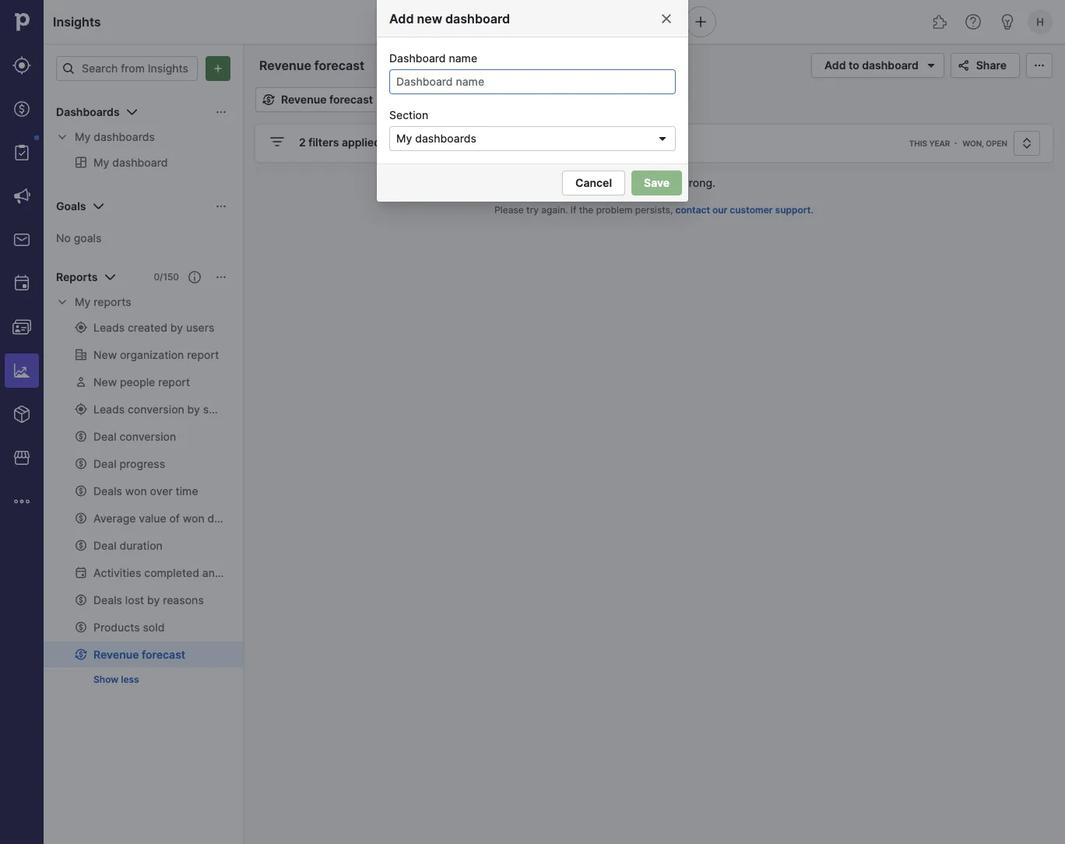 Task type: describe. For each thing, give the bounding box(es) containing it.
save
[[644, 176, 670, 190]]

this
[[910, 139, 928, 148]]

went
[[652, 176, 677, 189]]

show less button
[[87, 671, 145, 689]]

leads image
[[12, 56, 31, 75]]

color primary image left revenue
[[259, 93, 278, 106]]

dashboards inside dashboards button
[[56, 106, 120, 119]]

new
[[417, 11, 443, 26]]

dashboard for add to dashboard
[[863, 59, 919, 72]]

0 horizontal spatial my dashboards
[[75, 130, 155, 144]]

open
[[987, 139, 1008, 148]]

save button
[[632, 171, 682, 196]]

try
[[527, 205, 539, 216]]

my for reports
[[75, 296, 91, 309]]

quick add image
[[692, 12, 711, 31]]

please
[[495, 205, 524, 216]]

won,
[[963, 139, 985, 148]]

color secondary image
[[56, 131, 69, 143]]

color undefined image
[[12, 143, 31, 162]]

add for add new dashboard
[[390, 11, 414, 26]]

wrong.
[[680, 176, 716, 189]]

add to dashboard button
[[812, 53, 945, 78]]

customer
[[730, 205, 773, 216]]

no goals
[[56, 231, 102, 245]]

share
[[977, 59, 1007, 72]]

color primary inverted image
[[209, 62, 227, 75]]

campaigns image
[[12, 187, 31, 206]]

contact
[[676, 205, 711, 216]]

contact our customer support. link
[[676, 205, 814, 216]]

show
[[93, 674, 119, 686]]

color primary image inside add to dashboard button
[[922, 56, 941, 75]]

cancel button
[[563, 171, 626, 196]]

revenue forecast button
[[256, 87, 399, 112]]

add to dashboard
[[825, 59, 919, 72]]

contacts image
[[12, 318, 31, 337]]

color primary image inside goals button
[[215, 200, 227, 213]]

dashboard name
[[390, 51, 478, 65]]

no
[[56, 231, 71, 245]]

sales inbox image
[[12, 231, 31, 249]]

info image
[[411, 93, 424, 106]]

add new dashboard
[[390, 11, 510, 26]]

our
[[713, 205, 728, 216]]



Task type: locate. For each thing, give the bounding box(es) containing it.
menu item
[[0, 349, 44, 393]]

my
[[75, 130, 91, 144], [397, 132, 412, 145], [75, 296, 91, 309]]

dashboard up name
[[446, 11, 510, 26]]

2 filters applied
[[299, 136, 381, 149]]

insights image
[[12, 361, 31, 380]]

more image
[[12, 492, 31, 511]]

goals
[[56, 200, 86, 213], [74, 231, 102, 245]]

add inside button
[[825, 59, 846, 72]]

color primary image
[[922, 56, 941, 75], [955, 59, 974, 72], [62, 62, 75, 75], [376, 90, 395, 109], [259, 93, 278, 106], [123, 103, 141, 122], [215, 106, 227, 118], [657, 132, 669, 145], [1018, 137, 1037, 150], [89, 197, 108, 216], [215, 271, 227, 284]]

color primary image right open
[[1018, 137, 1037, 150]]

revenue forecast
[[281, 93, 373, 106]]

reports up color secondary icon
[[56, 271, 98, 284]]

color primary image inside share button
[[955, 59, 974, 72]]

my right color secondary icon
[[75, 296, 91, 309]]

0 horizontal spatial dashboard
[[446, 11, 510, 26]]

marketplace image
[[12, 449, 31, 467]]

goals right no
[[74, 231, 102, 245]]

dashboards up color secondary image
[[56, 106, 120, 119]]

0 horizontal spatial add
[[390, 11, 414, 26]]

dashboard for add new dashboard
[[446, 11, 510, 26]]

quick help image
[[964, 12, 983, 31]]

please try again. if the problem persists, contact our customer support.
[[495, 205, 814, 216]]

color primary image down search from insights "text field"
[[123, 103, 141, 122]]

name
[[449, 51, 478, 65]]

my for dashboards
[[75, 130, 91, 144]]

1 horizontal spatial add
[[825, 59, 846, 72]]

home image
[[10, 10, 34, 34]]

add left new
[[390, 11, 414, 26]]

2
[[299, 136, 306, 149]]

color primary image
[[661, 12, 673, 25], [1031, 59, 1049, 72], [268, 132, 287, 151], [215, 200, 227, 213], [101, 268, 120, 287], [189, 271, 201, 284]]

1 vertical spatial add
[[825, 59, 846, 72]]

1 vertical spatial goals
[[74, 231, 102, 245]]

deals image
[[12, 100, 31, 118]]

dashboards down dashboards button
[[94, 130, 155, 144]]

my dashboards button
[[390, 126, 676, 151]]

activities image
[[12, 274, 31, 293]]

color primary image right the 0/150
[[215, 271, 227, 284]]

add left to
[[825, 59, 846, 72]]

products image
[[12, 405, 31, 424]]

1 vertical spatial reports
[[94, 296, 131, 309]]

reports
[[56, 271, 98, 284], [94, 296, 131, 309]]

share button
[[951, 53, 1021, 78]]

reports right color secondary icon
[[94, 296, 131, 309]]

dashboard
[[390, 51, 446, 65]]

color primary image left the info icon
[[376, 90, 395, 109]]

dashboards button
[[44, 100, 243, 125]]

Revenue forecast field
[[256, 55, 388, 76]]

my inside 'popup button'
[[397, 132, 412, 145]]

color secondary image
[[56, 296, 69, 309]]

1 vertical spatial dashboard
[[863, 59, 919, 72]]

menu
[[0, 0, 44, 845]]

color primary image up no goals
[[89, 197, 108, 216]]

this year
[[910, 139, 951, 148]]

goals up no
[[56, 200, 86, 213]]

dashboards
[[56, 106, 120, 119], [94, 130, 155, 144], [415, 132, 477, 145]]

show less
[[93, 674, 139, 686]]

year
[[930, 139, 951, 148]]

my right color secondary image
[[75, 130, 91, 144]]

h
[[1037, 16, 1045, 28]]

Search Pipedrive field
[[393, 6, 673, 37]]

applied
[[342, 136, 381, 149]]

color primary image left share button
[[922, 56, 941, 75]]

filters
[[309, 136, 339, 149]]

to
[[849, 59, 860, 72]]

color primary image inside goals button
[[89, 197, 108, 216]]

0 vertical spatial goals
[[56, 200, 86, 213]]

dashboard inside button
[[863, 59, 919, 72]]

0 vertical spatial dashboard
[[446, 11, 510, 26]]

color primary image inside my dashboards 'popup button'
[[657, 132, 669, 145]]

color primary image down color primary inverted icon at the top left of the page
[[215, 106, 227, 118]]

Search from Insights text field
[[56, 56, 198, 81]]

color primary image left share
[[955, 59, 974, 72]]

my down section
[[397, 132, 412, 145]]

section
[[390, 108, 429, 122]]

color primary image up 'went' at the top of the page
[[657, 132, 669, 145]]

dashboard right to
[[863, 59, 919, 72]]

something went wrong.
[[593, 176, 716, 189]]

Dashboard name text field
[[390, 69, 676, 94]]

h button
[[1025, 6, 1056, 37]]

my reports
[[75, 296, 131, 309]]

sales assistant image
[[999, 12, 1017, 31]]

persists,
[[636, 205, 673, 216]]

less
[[121, 674, 139, 686]]

won, open
[[963, 139, 1008, 148]]

add for add to dashboard
[[825, 59, 846, 72]]

color primary image right leads icon
[[62, 62, 75, 75]]

1 horizontal spatial dashboard
[[863, 59, 919, 72]]

0/150
[[154, 272, 179, 283]]

insights
[[53, 14, 101, 29]]

dashboards down section
[[415, 132, 477, 145]]

support.
[[776, 205, 814, 216]]

if
[[571, 205, 577, 216]]

my dashboards down dashboards button
[[75, 130, 155, 144]]

0 vertical spatial add
[[390, 11, 414, 26]]

1 horizontal spatial my dashboards
[[397, 132, 477, 145]]

My dashboards field
[[390, 126, 676, 151]]

my dashboards down section
[[397, 132, 477, 145]]

cancel
[[576, 176, 612, 190]]

revenue
[[281, 93, 327, 106]]

my dashboards
[[75, 130, 155, 144], [397, 132, 477, 145]]

0 vertical spatial reports
[[56, 271, 98, 284]]

goals button
[[44, 194, 243, 219]]

add
[[390, 11, 414, 26], [825, 59, 846, 72]]

problem
[[597, 205, 633, 216]]

again.
[[542, 205, 568, 216]]

forecast
[[330, 93, 373, 106]]

goals inside button
[[56, 200, 86, 213]]

my dashboards inside 'popup button'
[[397, 132, 477, 145]]

dashboards inside my dashboards 'popup button'
[[415, 132, 477, 145]]

dashboard
[[446, 11, 510, 26], [863, 59, 919, 72]]

the
[[579, 205, 594, 216]]

something
[[593, 176, 649, 189]]



Task type: vqa. For each thing, say whether or not it's contained in the screenshot.
"Dashboard name"
yes



